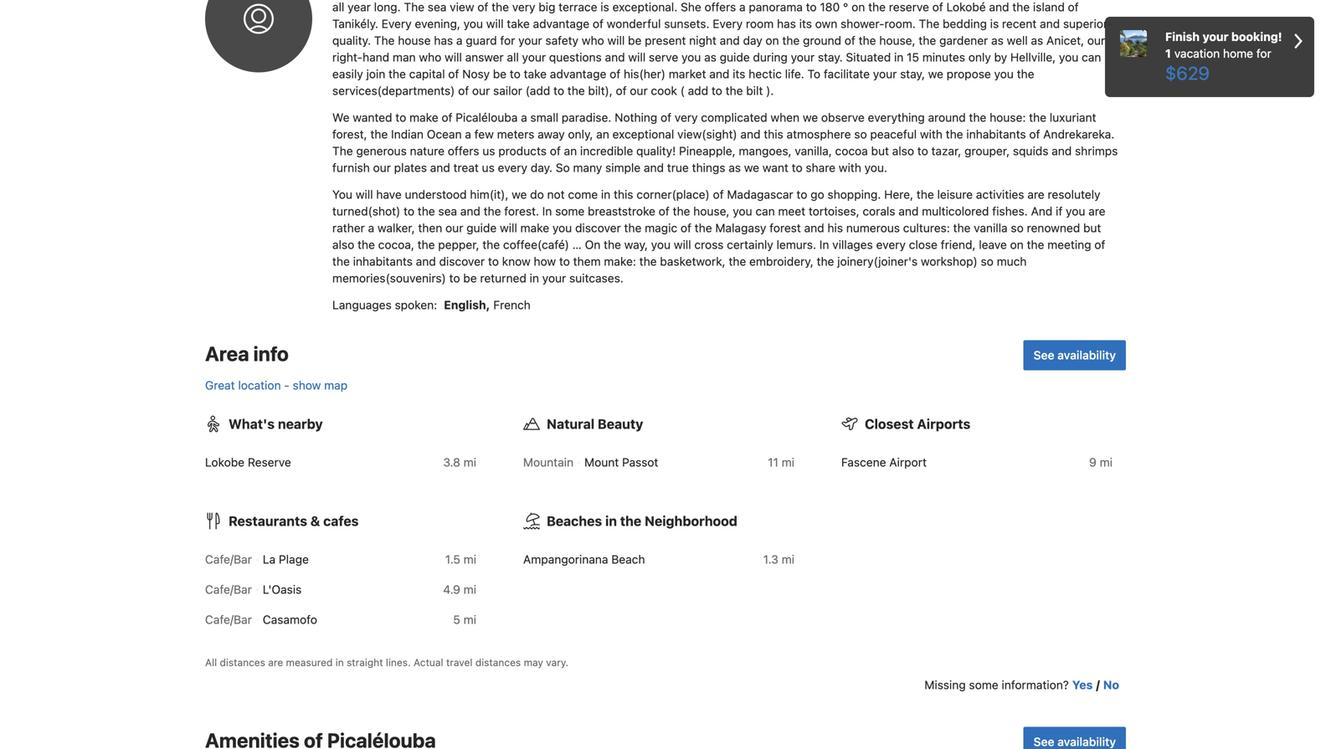 Task type: locate. For each thing, give the bounding box(es) containing it.
beauty
[[598, 416, 643, 432]]

rightchevron image
[[1295, 28, 1303, 54]]

inhabitants up grouper,
[[967, 127, 1026, 141]]

1 vertical spatial with
[[839, 161, 862, 175]]

some
[[555, 204, 585, 218], [969, 678, 999, 692]]

0 vertical spatial an
[[596, 127, 609, 141]]

much
[[997, 255, 1027, 268]]

0 vertical spatial your
[[1203, 30, 1229, 44]]

/
[[1096, 678, 1100, 692]]

1 vertical spatial an
[[564, 144, 577, 158]]

we up forest.
[[512, 188, 527, 201]]

of up the ocean
[[442, 111, 453, 124]]

0 horizontal spatial this
[[614, 188, 634, 201]]

in down his
[[820, 238, 829, 252]]

languages
[[332, 298, 392, 312]]

0 vertical spatial our
[[373, 161, 391, 175]]

a up "meters"
[[521, 111, 527, 124]]

0 vertical spatial every
[[498, 161, 528, 175]]

mount
[[585, 456, 619, 469]]

with up tazar,
[[920, 127, 943, 141]]

products
[[498, 144, 547, 158]]

an up incredible
[[596, 127, 609, 141]]

so up on
[[1011, 221, 1024, 235]]

1 vertical spatial a
[[465, 127, 471, 141]]

0 vertical spatial inhabitants
[[967, 127, 1026, 141]]

great location - show map link
[[205, 379, 348, 392]]

mi right 5
[[464, 613, 476, 627]]

1 horizontal spatial your
[[1203, 30, 1229, 44]]

1 vertical spatial some
[[969, 678, 999, 692]]

2 availability from the top
[[1058, 735, 1116, 749]]

atmosphere
[[787, 127, 851, 141]]

1 vertical spatial availability
[[1058, 735, 1116, 749]]

3.8 mi
[[443, 456, 476, 469]]

inhabitants up memories(souvenirs) on the left of page
[[353, 255, 413, 268]]

sea
[[438, 204, 457, 218]]

so down leave
[[981, 255, 994, 268]]

0 horizontal spatial in
[[542, 204, 552, 218]]

cafe/bar for la plage
[[205, 553, 252, 567]]

distances left may
[[475, 657, 521, 669]]

but up the meeting
[[1084, 221, 1101, 235]]

every down products
[[498, 161, 528, 175]]

an up so
[[564, 144, 577, 158]]

some down come
[[555, 204, 585, 218]]

vanilla,
[[795, 144, 832, 158]]

0 horizontal spatial make
[[410, 111, 438, 124]]

1 see availability from the top
[[1034, 348, 1116, 362]]

2 vertical spatial are
[[268, 657, 283, 669]]

exceptional
[[613, 127, 674, 141]]

we
[[332, 111, 350, 124]]

discover down pepper,
[[439, 255, 485, 268]]

inhabitants inside you will have understood him(it), we do not come in this corner(place) of madagascar to go shopping. here, the leisure activities are resolutely turned(shot) to the sea and the forest. in some breaststroke of the house, you can meet tortoises, corals and multicolored fishes. and if you are rather a walker, then our guide will make you discover the magic of the malagasy forest and his numerous cultures: the vanilla so renowned but also the cocoa, the pepper, the coffee(café) … on the way, you will cross certainly lemurs. in villages every close friend, leave on the meeting of the inhabitants and discover to know how to them make: the basketwork, the embroidery, the joinery(joiner's workshop) so much memories(souvenirs) to be returned in your suitcases.
[[353, 255, 413, 268]]

0 horizontal spatial some
[[555, 204, 585, 218]]

mi right 4.9
[[464, 583, 476, 597]]

0 vertical spatial but
[[871, 144, 889, 158]]

1 horizontal spatial so
[[981, 255, 994, 268]]

spoken:
[[395, 298, 437, 312]]

so up cocoa
[[854, 127, 867, 141]]

memories(souvenirs)
[[332, 271, 446, 285]]

1 horizontal spatial every
[[876, 238, 906, 252]]

nothing
[[615, 111, 658, 124]]

0 horizontal spatial also
[[332, 238, 354, 252]]

your inside you will have understood him(it), we do not come in this corner(place) of madagascar to go shopping. here, the leisure activities are resolutely turned(shot) to the sea and the forest. in some breaststroke of the house, you can meet tortoises, corals and multicolored fishes. and if you are rather a walker, then our guide will make you discover the magic of the malagasy forest and his numerous cultures: the vanilla so renowned but also the cocoa, the pepper, the coffee(café) … on the way, you will cross certainly lemurs. in villages every close friend, leave on the meeting of the inhabitants and discover to know how to them make: the basketwork, the embroidery, the joinery(joiner's workshop) so much memories(souvenirs) to be returned in your suitcases.
[[542, 271, 566, 285]]

may
[[524, 657, 543, 669]]

0 vertical spatial see availability button
[[1024, 340, 1126, 371]]

in down how
[[530, 271, 539, 285]]

mi for what's nearby
[[464, 456, 476, 469]]

shopping.
[[828, 188, 881, 201]]

leisure
[[937, 188, 973, 201]]

discover up "on"
[[575, 221, 621, 235]]

,
[[486, 298, 490, 312]]

know
[[502, 255, 531, 268]]

in
[[542, 204, 552, 218], [820, 238, 829, 252]]

make
[[410, 111, 438, 124], [520, 221, 549, 235]]

every up joinery(joiner's
[[876, 238, 906, 252]]

of up squids
[[1029, 127, 1040, 141]]

1 vertical spatial inhabitants
[[353, 255, 413, 268]]

pepper,
[[438, 238, 479, 252]]

nature
[[410, 144, 445, 158]]

in down not
[[542, 204, 552, 218]]

1 vertical spatial make
[[520, 221, 549, 235]]

0 horizontal spatial so
[[854, 127, 867, 141]]

0 horizontal spatial we
[[512, 188, 527, 201]]

2 see from the top
[[1034, 735, 1055, 749]]

3.8
[[443, 456, 460, 469]]

every
[[498, 161, 528, 175], [876, 238, 906, 252]]

2 vertical spatial will
[[674, 238, 691, 252]]

4.9
[[443, 583, 460, 597]]

1 vertical spatial we
[[744, 161, 760, 175]]

of down away
[[550, 144, 561, 158]]

this up breaststroke
[[614, 188, 634, 201]]

1 horizontal spatial our
[[446, 221, 463, 235]]

2 horizontal spatial so
[[1011, 221, 1024, 235]]

of up the magic
[[659, 204, 670, 218]]

but inside we wanted to make of picalélouba a small paradise. nothing of very complicated when we observe everything around the house: the luxuriant forest, the indian ocean a few meters away only, an exceptional view(sight) and this atmosphere so peaceful with the inhabitants of andrekareka. the generous nature offers us products of an incredible quality! pineapple, mangoes, vanilla, cocoa but also to tazar, grouper, squids and shrimps furnish our plates and treat us every day. so many simple and true things as we want to share with you.
[[871, 144, 889, 158]]

1 horizontal spatial but
[[1084, 221, 1101, 235]]

1.3
[[763, 553, 779, 567]]

0 horizontal spatial every
[[498, 161, 528, 175]]

will up turned(shot) at top
[[356, 188, 373, 201]]

0 vertical spatial make
[[410, 111, 438, 124]]

2 vertical spatial a
[[368, 221, 374, 235]]

1 availability from the top
[[1058, 348, 1116, 362]]

if
[[1056, 204, 1063, 218]]

0 vertical spatial so
[[854, 127, 867, 141]]

everything
[[868, 111, 925, 124]]

mi right 3.8
[[464, 456, 476, 469]]

our inside we wanted to make of picalélouba a small paradise. nothing of very complicated when we observe everything around the house: the luxuriant forest, the indian ocean a few meters away only, an exceptional view(sight) and this atmosphere so peaceful with the inhabitants of andrekareka. the generous nature offers us products of an incredible quality! pineapple, mangoes, vanilla, cocoa but also to tazar, grouper, squids and shrimps furnish our plates and treat us every day. so many simple and true things as we want to share with you.
[[373, 161, 391, 175]]

of left very
[[661, 111, 672, 124]]

his
[[828, 221, 843, 235]]

1.5 mi
[[445, 553, 476, 567]]

of up "house,"
[[713, 188, 724, 201]]

1 horizontal spatial with
[[920, 127, 943, 141]]

a
[[521, 111, 527, 124], [465, 127, 471, 141], [368, 221, 374, 235]]

also down 'rather'
[[332, 238, 354, 252]]

are down resolutely
[[1089, 204, 1106, 218]]

this up mangoes,
[[764, 127, 784, 141]]

2 see availability from the top
[[1034, 735, 1116, 749]]

1 horizontal spatial inhabitants
[[967, 127, 1026, 141]]

1 vertical spatial see availability button
[[1024, 727, 1126, 749]]

resolutely
[[1048, 188, 1101, 201]]

mi right 1.5
[[464, 553, 476, 567]]

2 see availability button from the top
[[1024, 727, 1126, 749]]

but
[[871, 144, 889, 158], [1084, 221, 1101, 235]]

0 horizontal spatial distances
[[220, 657, 265, 669]]

0 horizontal spatial with
[[839, 161, 862, 175]]

1 horizontal spatial a
[[465, 127, 471, 141]]

0 vertical spatial see
[[1034, 348, 1055, 362]]

2 vertical spatial cafe/bar
[[205, 613, 252, 627]]

we right the "as"
[[744, 161, 760, 175]]

we up atmosphere
[[803, 111, 818, 124]]

0 vertical spatial we
[[803, 111, 818, 124]]

basketwork,
[[660, 255, 726, 268]]

mi right '11'
[[782, 456, 795, 469]]

cafe/bar for casamofo
[[205, 613, 252, 627]]

walker,
[[378, 221, 415, 235]]

cafe/bar left la
[[205, 553, 252, 567]]

your
[[1203, 30, 1229, 44], [542, 271, 566, 285]]

missing some information? yes / no
[[925, 678, 1120, 692]]

simple
[[605, 161, 641, 175]]

great
[[205, 379, 235, 392]]

what's
[[229, 416, 275, 432]]

1 vertical spatial see availability
[[1034, 735, 1116, 749]]

all distances are measured in straight lines. actual travel distances may vary.
[[205, 657, 569, 669]]

information?
[[1002, 678, 1069, 692]]

0 vertical spatial availability
[[1058, 348, 1116, 362]]

map
[[324, 379, 348, 392]]

closest airports
[[865, 416, 971, 432]]

see for 2nd see availability button
[[1034, 735, 1055, 749]]

also down peaceful
[[892, 144, 914, 158]]

1 vertical spatial so
[[1011, 221, 1024, 235]]

will down forest.
[[500, 221, 517, 235]]

1 horizontal spatial distances
[[475, 657, 521, 669]]

1 see from the top
[[1034, 348, 1055, 362]]

0 vertical spatial will
[[356, 188, 373, 201]]

1 horizontal spatial discover
[[575, 221, 621, 235]]

0 vertical spatial also
[[892, 144, 914, 158]]

mi for closest airports
[[1100, 456, 1113, 469]]

us right treat
[[482, 161, 495, 175]]

1 horizontal spatial also
[[892, 144, 914, 158]]

1 horizontal spatial make
[[520, 221, 549, 235]]

1 vertical spatial this
[[614, 188, 634, 201]]

0 vertical spatial cafe/bar
[[205, 553, 252, 567]]

and down 'andrekareka.'
[[1052, 144, 1072, 158]]

passot
[[622, 456, 658, 469]]

a down turned(shot) at top
[[368, 221, 374, 235]]

1 horizontal spatial an
[[596, 127, 609, 141]]

distances
[[220, 657, 265, 669], [475, 657, 521, 669]]

indian
[[391, 127, 424, 141]]

are left measured
[[268, 657, 283, 669]]

1 vertical spatial every
[[876, 238, 906, 252]]

beaches in the neighborhood
[[547, 513, 738, 529]]

and
[[741, 127, 761, 141], [1052, 144, 1072, 158], [430, 161, 450, 175], [644, 161, 664, 175], [460, 204, 481, 218], [899, 204, 919, 218], [804, 221, 824, 235], [416, 255, 436, 268]]

all
[[205, 657, 217, 669]]

show
[[293, 379, 321, 392]]

will up the basketwork,
[[674, 238, 691, 252]]

small
[[530, 111, 559, 124]]

be
[[463, 271, 477, 285]]

1 vertical spatial our
[[446, 221, 463, 235]]

see
[[1034, 348, 1055, 362], [1034, 735, 1055, 749]]

1 horizontal spatial in
[[820, 238, 829, 252]]

0 horizontal spatial your
[[542, 271, 566, 285]]

grouper,
[[965, 144, 1010, 158]]

also inside you will have understood him(it), we do not come in this corner(place) of madagascar to go shopping. here, the leisure activities are resolutely turned(shot) to the sea and the forest. in some breaststroke of the house, you can meet tortoises, corals and multicolored fishes. and if you are rather a walker, then our guide will make you discover the magic of the malagasy forest and his numerous cultures: the vanilla so renowned but also the cocoa, the pepper, the coffee(café) … on the way, you will cross certainly lemurs. in villages every close friend, leave on the meeting of the inhabitants and discover to know how to them make: the basketwork, the embroidery, the joinery(joiner's workshop) so much memories(souvenirs) to be returned in your suitcases.
[[332, 238, 354, 252]]

cross
[[695, 238, 724, 252]]

a left few
[[465, 127, 471, 141]]

2 cafe/bar from the top
[[205, 583, 252, 597]]

1 vertical spatial see
[[1034, 735, 1055, 749]]

make up indian
[[410, 111, 438, 124]]

1 horizontal spatial will
[[500, 221, 517, 235]]

you up malagasy
[[733, 204, 752, 218]]

us
[[483, 144, 495, 158], [482, 161, 495, 175]]

go
[[811, 188, 825, 201]]

2 horizontal spatial a
[[521, 111, 527, 124]]

paradise.
[[562, 111, 612, 124]]

mi right 9
[[1100, 456, 1113, 469]]

0 vertical spatial in
[[542, 204, 552, 218]]

close
[[909, 238, 938, 252]]

0 vertical spatial are
[[1028, 188, 1045, 201]]

friend,
[[941, 238, 976, 252]]

distances right all
[[220, 657, 265, 669]]

and down then
[[416, 255, 436, 268]]

lines.
[[386, 657, 411, 669]]

make up coffee(café)
[[520, 221, 549, 235]]

us down few
[[483, 144, 495, 158]]

are up and
[[1028, 188, 1045, 201]]

in
[[601, 188, 611, 201], [530, 271, 539, 285], [605, 513, 617, 529], [336, 657, 344, 669]]

some right missing at the bottom right of page
[[969, 678, 999, 692]]

3 cafe/bar from the top
[[205, 613, 252, 627]]

are
[[1028, 188, 1045, 201], [1089, 204, 1106, 218], [268, 657, 283, 669]]

0 horizontal spatial discover
[[439, 255, 485, 268]]

lokobe reserve
[[205, 456, 291, 469]]

workshop)
[[921, 255, 978, 268]]

2 vertical spatial we
[[512, 188, 527, 201]]

4.9 mi
[[443, 583, 476, 597]]

1 cafe/bar from the top
[[205, 553, 252, 567]]

and down here,
[[899, 204, 919, 218]]

you right if
[[1066, 204, 1086, 218]]

0 vertical spatial see availability
[[1034, 348, 1116, 362]]

some inside you will have understood him(it), we do not come in this corner(place) of madagascar to go shopping. here, the leisure activities are resolutely turned(shot) to the sea and the forest. in some breaststroke of the house, you can meet tortoises, corals and multicolored fishes. and if you are rather a walker, then our guide will make you discover the magic of the malagasy forest and his numerous cultures: the vanilla so renowned but also the cocoa, the pepper, the coffee(café) … on the way, you will cross certainly lemurs. in villages every close friend, leave on the meeting of the inhabitants and discover to know how to them make: the basketwork, the embroidery, the joinery(joiner's workshop) so much memories(souvenirs) to be returned in your suitcases.
[[555, 204, 585, 218]]

leave
[[979, 238, 1007, 252]]

0 horizontal spatial a
[[368, 221, 374, 235]]

1 vertical spatial your
[[542, 271, 566, 285]]

our down generous
[[373, 161, 391, 175]]

only,
[[568, 127, 593, 141]]

with down cocoa
[[839, 161, 862, 175]]

of right the magic
[[681, 221, 692, 235]]

1 vertical spatial also
[[332, 238, 354, 252]]

1 vertical spatial cafe/bar
[[205, 583, 252, 597]]

but up you. in the top right of the page
[[871, 144, 889, 158]]

1 vertical spatial are
[[1089, 204, 1106, 218]]

2 vertical spatial so
[[981, 255, 994, 268]]

cafe/bar up all
[[205, 613, 252, 627]]

cafe/bar left l'oasis
[[205, 583, 252, 597]]

in right come
[[601, 188, 611, 201]]

meet
[[778, 204, 806, 218]]

restaurants & cafes
[[229, 513, 359, 529]]

1 vertical spatial discover
[[439, 255, 485, 268]]

1 horizontal spatial this
[[764, 127, 784, 141]]

to right how
[[559, 255, 570, 268]]

natural
[[547, 416, 595, 432]]

and up the guide
[[460, 204, 481, 218]]

your up vacation
[[1203, 30, 1229, 44]]

coffee(café)
[[503, 238, 569, 252]]

0 vertical spatial this
[[764, 127, 784, 141]]

1 vertical spatial but
[[1084, 221, 1101, 235]]

peaceful
[[870, 127, 917, 141]]

0 vertical spatial some
[[555, 204, 585, 218]]

mi right 1.3
[[782, 553, 795, 567]]

0 horizontal spatial inhabitants
[[353, 255, 413, 268]]

your down how
[[542, 271, 566, 285]]

0 horizontal spatial our
[[373, 161, 391, 175]]

home
[[1223, 46, 1254, 60]]

our up pepper,
[[446, 221, 463, 235]]

2 horizontal spatial are
[[1089, 204, 1106, 218]]

0 vertical spatial discover
[[575, 221, 621, 235]]

every inside we wanted to make of picalélouba a small paradise. nothing of very complicated when we observe everything around the house: the luxuriant forest, the indian ocean a few meters away only, an exceptional view(sight) and this atmosphere so peaceful with the inhabitants of andrekareka. the generous nature offers us products of an incredible quality! pineapple, mangoes, vanilla, cocoa but also to tazar, grouper, squids and shrimps furnish our plates and treat us every day. so many simple and true things as we want to share with you.
[[498, 161, 528, 175]]

so
[[854, 127, 867, 141], [1011, 221, 1024, 235], [981, 255, 994, 268]]

you up coffee(café)
[[553, 221, 572, 235]]

1 horizontal spatial some
[[969, 678, 999, 692]]

0 horizontal spatial but
[[871, 144, 889, 158]]



Task type: describe. For each thing, give the bounding box(es) containing it.
airports
[[917, 416, 971, 432]]

corner(place)
[[637, 188, 710, 201]]

what's nearby
[[229, 416, 323, 432]]

mi for natural beauty
[[782, 456, 795, 469]]

natural beauty
[[547, 416, 643, 432]]

a inside you will have understood him(it), we do not come in this corner(place) of madagascar to go shopping. here, the leisure activities are resolutely turned(shot) to the sea and the forest. in some breaststroke of the house, you can meet tortoises, corals and multicolored fishes. and if you are rather a walker, then our guide will make you discover the magic of the malagasy forest and his numerous cultures: the vanilla so renowned but also the cocoa, the pepper, the coffee(café) … on the way, you will cross certainly lemurs. in villages every close friend, leave on the meeting of the inhabitants and discover to know how to them make: the basketwork, the embroidery, the joinery(joiner's workshop) so much memories(souvenirs) to be returned in your suitcases.
[[368, 221, 374, 235]]

1 see availability button from the top
[[1024, 340, 1126, 371]]

away
[[538, 127, 565, 141]]

complicated
[[701, 111, 768, 124]]

few
[[475, 127, 494, 141]]

no button
[[1103, 677, 1120, 694]]

every inside you will have understood him(it), we do not come in this corner(place) of madagascar to go shopping. here, the leisure activities are resolutely turned(shot) to the sea and the forest. in some breaststroke of the house, you can meet tortoises, corals and multicolored fishes. and if you are rather a walker, then our guide will make you discover the magic of the malagasy forest and his numerous cultures: the vanilla so renowned but also the cocoa, the pepper, the coffee(café) … on the way, you will cross certainly lemurs. in villages every close friend, leave on the meeting of the inhabitants and discover to know how to them make: the basketwork, the embroidery, the joinery(joiner's workshop) so much memories(souvenirs) to be returned in your suitcases.
[[876, 238, 906, 252]]

breaststroke
[[588, 204, 656, 218]]

luxuriant
[[1050, 111, 1096, 124]]

very
[[675, 111, 698, 124]]

1 vertical spatial in
[[820, 238, 829, 252]]

english
[[444, 298, 486, 312]]

renowned
[[1027, 221, 1080, 235]]

tortoises,
[[809, 204, 860, 218]]

our inside you will have understood him(it), we do not come in this corner(place) of madagascar to go shopping. here, the leisure activities are resolutely turned(shot) to the sea and the forest. in some breaststroke of the house, you can meet tortoises, corals and multicolored fishes. and if you are rather a walker, then our guide will make you discover the magic of the malagasy forest and his numerous cultures: the vanilla so renowned but also the cocoa, the pepper, the coffee(café) … on the way, you will cross certainly lemurs. in villages every close friend, leave on the meeting of the inhabitants and discover to know how to them make: the basketwork, the embroidery, the joinery(joiner's workshop) so much memories(souvenirs) to be returned in your suitcases.
[[446, 221, 463, 235]]

cocoa,
[[378, 238, 414, 252]]

see for second see availability button from the bottom of the page
[[1034, 348, 1055, 362]]

vanilla
[[974, 221, 1008, 235]]

booking!
[[1232, 30, 1282, 44]]

-
[[284, 379, 290, 392]]

availability for second see availability button from the bottom of the page
[[1058, 348, 1116, 362]]

the
[[332, 144, 353, 158]]

1 vertical spatial will
[[500, 221, 517, 235]]

also inside we wanted to make of picalélouba a small paradise. nothing of very complicated when we observe everything around the house: the luxuriant forest, the indian ocean a few meters away only, an exceptional view(sight) and this atmosphere so peaceful with the inhabitants of andrekareka. the generous nature offers us products of an incredible quality! pineapple, mangoes, vanilla, cocoa but also to tazar, grouper, squids and shrimps furnish our plates and treat us every day. so many simple and true things as we want to share with you.
[[892, 144, 914, 158]]

many
[[573, 161, 602, 175]]

0 vertical spatial us
[[483, 144, 495, 158]]

see availability for second see availability button from the bottom of the page
[[1034, 348, 1116, 362]]

make:
[[604, 255, 636, 268]]

and
[[1031, 204, 1053, 218]]

this inside you will have understood him(it), we do not come in this corner(place) of madagascar to go shopping. here, the leisure activities are resolutely turned(shot) to the sea and the forest. in some breaststroke of the house, you can meet tortoises, corals and multicolored fishes. and if you are rather a walker, then our guide will make you discover the magic of the malagasy forest and his numerous cultures: the vanilla so renowned but also the cocoa, the pepper, the coffee(café) … on the way, you will cross certainly lemurs. in villages every close friend, leave on the meeting of the inhabitants and discover to know how to them make: the basketwork, the embroidery, the joinery(joiner's workshop) so much memories(souvenirs) to be returned in your suitcases.
[[614, 188, 634, 201]]

1 distances from the left
[[220, 657, 265, 669]]

on
[[585, 238, 601, 252]]

you
[[332, 188, 353, 201]]

to up returned
[[488, 255, 499, 268]]

malagasy
[[715, 221, 767, 235]]

nearby
[[278, 416, 323, 432]]

pineapple,
[[679, 144, 736, 158]]

1.5
[[445, 553, 460, 567]]

mi for beaches in the neighborhood
[[782, 553, 795, 567]]

day.
[[531, 161, 553, 175]]

multicolored
[[922, 204, 989, 218]]

vacation
[[1175, 46, 1220, 60]]

0 vertical spatial with
[[920, 127, 943, 141]]

as
[[729, 161, 741, 175]]

cultures:
[[903, 221, 950, 235]]

in right beaches
[[605, 513, 617, 529]]

1 vertical spatial us
[[482, 161, 495, 175]]

so
[[556, 161, 570, 175]]

0 vertical spatial a
[[521, 111, 527, 124]]

&
[[310, 513, 320, 529]]

and left his
[[804, 221, 824, 235]]

you down the magic
[[651, 238, 671, 252]]

him(it),
[[470, 188, 509, 201]]

2 horizontal spatial we
[[803, 111, 818, 124]]

your inside finish your booking! 1 vacation home for $629
[[1203, 30, 1229, 44]]

to up walker,
[[404, 204, 415, 218]]

we inside you will have understood him(it), we do not come in this corner(place) of madagascar to go shopping. here, the leisure activities are resolutely turned(shot) to the sea and the forest. in some breaststroke of the house, you can meet tortoises, corals and multicolored fishes. and if you are rather a walker, then our guide will make you discover the magic of the malagasy forest and his numerous cultures: the vanilla so renowned but also the cocoa, the pepper, the coffee(café) … on the way, you will cross certainly lemurs. in villages every close friend, leave on the meeting of the inhabitants and discover to know how to them make: the basketwork, the embroidery, the joinery(joiner's workshop) so much memories(souvenirs) to be returned in your suitcases.
[[512, 188, 527, 201]]

offers
[[448, 144, 479, 158]]

on
[[1010, 238, 1024, 252]]

airport
[[890, 456, 927, 469]]

but inside you will have understood him(it), we do not come in this corner(place) of madagascar to go shopping. here, the leisure activities are resolutely turned(shot) to the sea and the forest. in some breaststroke of the house, you can meet tortoises, corals and multicolored fishes. and if you are rather a walker, then our guide will make you discover the magic of the malagasy forest and his numerous cultures: the vanilla so renowned but also the cocoa, the pepper, the coffee(café) … on the way, you will cross certainly lemurs. in villages every close friend, leave on the meeting of the inhabitants and discover to know how to them make: the basketwork, the embroidery, the joinery(joiner's workshop) so much memories(souvenirs) to be returned in your suitcases.
[[1084, 221, 1101, 235]]

11
[[768, 456, 779, 469]]

andrekareka.
[[1044, 127, 1115, 141]]

forest
[[770, 221, 801, 235]]

meters
[[497, 127, 535, 141]]

mangoes,
[[739, 144, 792, 158]]

this inside we wanted to make of picalélouba a small paradise. nothing of very complicated when we observe everything around the house: the luxuriant forest, the indian ocean a few meters away only, an exceptional view(sight) and this atmosphere so peaceful with the inhabitants of andrekareka. the generous nature offers us products of an incredible quality! pineapple, mangoes, vanilla, cocoa but also to tazar, grouper, squids and shrimps furnish our plates and treat us every day. so many simple and true things as we want to share with you.
[[764, 127, 784, 141]]

corals
[[863, 204, 896, 218]]

returned
[[480, 271, 527, 285]]

turned(shot)
[[332, 204, 401, 218]]

to left tazar,
[[918, 144, 928, 158]]

things
[[692, 161, 726, 175]]

in left straight
[[336, 657, 344, 669]]

1 horizontal spatial we
[[744, 161, 760, 175]]

1 horizontal spatial are
[[1028, 188, 1045, 201]]

lemurs.
[[777, 238, 816, 252]]

way,
[[624, 238, 648, 252]]

activities
[[976, 188, 1025, 201]]

la
[[263, 553, 276, 567]]

0 horizontal spatial an
[[564, 144, 577, 158]]

of right the meeting
[[1095, 238, 1106, 252]]

5 mi
[[453, 613, 476, 627]]

0 horizontal spatial are
[[268, 657, 283, 669]]

forest,
[[332, 127, 367, 141]]

to up indian
[[396, 111, 406, 124]]

languages spoken: english , french
[[332, 298, 531, 312]]

yes
[[1073, 678, 1093, 692]]

so inside we wanted to make of picalélouba a small paradise. nothing of very complicated when we observe everything around the house: the luxuriant forest, the indian ocean a few meters away only, an exceptional view(sight) and this atmosphere so peaceful with the inhabitants of andrekareka. the generous nature offers us products of an incredible quality! pineapple, mangoes, vanilla, cocoa but also to tazar, grouper, squids and shrimps furnish our plates and treat us every day. so many simple and true things as we want to share with you.
[[854, 127, 867, 141]]

madagascar
[[727, 188, 794, 201]]

cafe/bar for l'oasis
[[205, 583, 252, 597]]

availability for 2nd see availability button
[[1058, 735, 1116, 749]]

wanted
[[353, 111, 392, 124]]

guide
[[467, 221, 497, 235]]

restaurants
[[229, 513, 307, 529]]

and down the quality! in the top of the page
[[644, 161, 664, 175]]

rather
[[332, 221, 365, 235]]

0 horizontal spatial will
[[356, 188, 373, 201]]

and down nature
[[430, 161, 450, 175]]

mount passot
[[585, 456, 658, 469]]

joinery(joiner's
[[838, 255, 918, 268]]

furnish
[[332, 161, 370, 175]]

can
[[756, 204, 775, 218]]

forest.
[[504, 204, 539, 218]]

see availability for 2nd see availability button
[[1034, 735, 1116, 749]]

make inside you will have understood him(it), we do not come in this corner(place) of madagascar to go shopping. here, the leisure activities are resolutely turned(shot) to the sea and the forest. in some breaststroke of the house, you can meet tortoises, corals and multicolored fishes. and if you are rather a walker, then our guide will make you discover the magic of the malagasy forest and his numerous cultures: the vanilla so renowned but also the cocoa, the pepper, the coffee(café) … on the way, you will cross certainly lemurs. in villages every close friend, leave on the meeting of the inhabitants and discover to know how to them make: the basketwork, the embroidery, the joinery(joiner's workshop) so much memories(souvenirs) to be returned in your suitcases.
[[520, 221, 549, 235]]

inhabitants inside we wanted to make of picalélouba a small paradise. nothing of very complicated when we observe everything around the house: the luxuriant forest, the indian ocean a few meters away only, an exceptional view(sight) and this atmosphere so peaceful with the inhabitants of andrekareka. the generous nature offers us products of an incredible quality! pineapple, mangoes, vanilla, cocoa but also to tazar, grouper, squids and shrimps furnish our plates and treat us every day. so many simple and true things as we want to share with you.
[[967, 127, 1026, 141]]

2 distances from the left
[[475, 657, 521, 669]]

closest
[[865, 416, 914, 432]]

and up mangoes,
[[741, 127, 761, 141]]

fascene airport
[[842, 456, 927, 469]]

true
[[667, 161, 689, 175]]

info
[[253, 342, 289, 366]]

2 horizontal spatial will
[[674, 238, 691, 252]]

house:
[[990, 111, 1026, 124]]

to left go
[[797, 188, 808, 201]]

around
[[928, 111, 966, 124]]

area
[[205, 342, 249, 366]]

l'oasis
[[263, 583, 302, 597]]

make inside we wanted to make of picalélouba a small paradise. nothing of very complicated when we observe everything around the house: the luxuriant forest, the indian ocean a few meters away only, an exceptional view(sight) and this atmosphere so peaceful with the inhabitants of andrekareka. the generous nature offers us products of an incredible quality! pineapple, mangoes, vanilla, cocoa but also to tazar, grouper, squids and shrimps furnish our plates and treat us every day. so many simple and true things as we want to share with you.
[[410, 111, 438, 124]]

to right the want
[[792, 161, 803, 175]]

embroidery,
[[749, 255, 814, 268]]

french
[[493, 298, 531, 312]]

to left be
[[449, 271, 460, 285]]

1.3 mi
[[763, 553, 795, 567]]

neighborhood
[[645, 513, 738, 529]]

mi for 1.5 mi
[[464, 583, 476, 597]]



Task type: vqa. For each thing, say whether or not it's contained in the screenshot.
right we
yes



